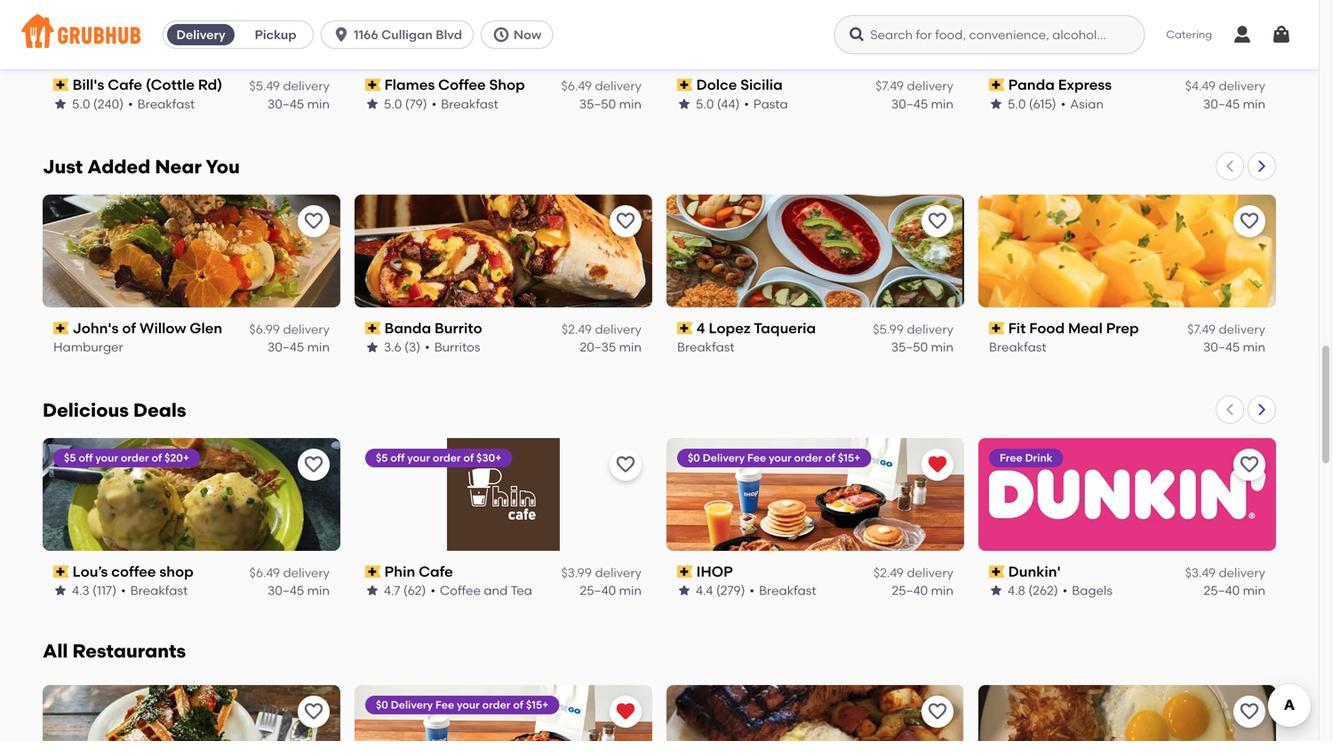 Task type: describe. For each thing, give the bounding box(es) containing it.
$2.49 for ihop
[[874, 565, 904, 580]]

saved restaurant image for rightmost saved restaurant button
[[927, 454, 948, 476]]

off for lou's coffee shop
[[79, 452, 93, 464]]

4.3 (117)
[[72, 583, 117, 598]]

3.6
[[384, 340, 402, 355]]

save this restaurant image for john's of willow glen logo
[[303, 211, 324, 232]]

30–45 for john's of willow glen
[[268, 340, 304, 355]]

0 horizontal spatial saved restaurant button
[[610, 696, 642, 728]]

• breakfast right (279)
[[750, 583, 817, 598]]

• bagels
[[1063, 583, 1113, 598]]

breakfast for flames coffee shop
[[441, 96, 498, 111]]

• for phin
[[431, 583, 436, 598]]

rd)
[[198, 76, 222, 94]]

svg image for now
[[492, 26, 510, 44]]

$5.99
[[873, 322, 904, 337]]

pickup
[[255, 27, 297, 42]]

$7.49 delivery for fit food meal prep
[[1188, 322, 1266, 337]]

$6.49 delivery for lou's coffee shop
[[249, 565, 330, 580]]

2 horizontal spatial svg image
[[1232, 24, 1253, 45]]

lopez
[[709, 320, 751, 337]]

$3.99 delivery
[[561, 565, 642, 580]]

john's of willow glen
[[73, 320, 222, 337]]

free drink
[[1000, 452, 1053, 464]]

5.0 (240)
[[72, 96, 124, 111]]

flames coffee shop
[[385, 76, 525, 94]]

subscription pass image for banda burrito
[[365, 322, 381, 335]]

• for flames
[[432, 96, 437, 111]]

min for panda express
[[1243, 96, 1266, 111]]

$6.49 for shop
[[249, 565, 280, 580]]

bill's cafe logo image
[[667, 685, 964, 741]]

save this restaurant button for bill's cafe logo
[[922, 696, 954, 728]]

4.3
[[72, 583, 89, 598]]

save this restaurant image for flames coffee shop logo
[[1239, 701, 1260, 722]]

4.8 (262)
[[1008, 583, 1058, 598]]

• for dolce
[[744, 96, 749, 111]]

4 lopez taqueria
[[697, 320, 816, 337]]

• right (262)
[[1063, 583, 1068, 598]]

25–40 for phin cafe
[[580, 583, 616, 598]]

delivery for dunkin'
[[1219, 565, 1266, 580]]

$5 off your order of $20+
[[64, 452, 189, 464]]

• right (279)
[[750, 583, 755, 598]]

glen
[[190, 320, 222, 337]]

30–45 for panda express
[[1204, 96, 1240, 111]]

lou's coffee shop logo image
[[43, 438, 340, 551]]

4 lopez taqueria logo image
[[667, 195, 964, 308]]

save this restaurant button for flames coffee shop logo
[[1234, 696, 1266, 728]]

delivery for phin cafe
[[595, 565, 642, 580]]

sicilia
[[741, 76, 783, 94]]

(262)
[[1029, 583, 1058, 598]]

$5.49 delivery
[[249, 78, 330, 93]]

express
[[1058, 76, 1112, 94]]

delivery inside button
[[176, 27, 226, 42]]

star icon image for banda
[[365, 340, 380, 355]]

subscription pass image for panda express
[[989, 79, 1005, 91]]

$7.49 for dolce sicilia
[[876, 78, 904, 93]]

4.7 (62)
[[384, 583, 426, 598]]

$6.49 for shop
[[561, 78, 592, 93]]

delivery for bill's cafe (cottle rd)
[[283, 78, 330, 93]]

catering
[[1166, 28, 1212, 41]]

4.4
[[696, 583, 713, 598]]

fee for the ihop logo for the leftmost saved restaurant button
[[436, 698, 454, 711]]

lou's coffee shop
[[73, 563, 194, 580]]

subscription pass image for bill's cafe (cottle rd)
[[53, 79, 69, 91]]

• asian
[[1061, 96, 1104, 111]]

0 horizontal spatial svg image
[[848, 26, 866, 44]]

5.0 (615)
[[1008, 96, 1057, 111]]

$7.49 for fit food meal prep
[[1188, 322, 1216, 337]]

$6.99 delivery
[[249, 322, 330, 337]]

subscription pass image for 4 lopez taqueria
[[677, 322, 693, 335]]

3.6 (3)
[[384, 340, 421, 355]]

$30+
[[477, 452, 502, 464]]

(240)
[[93, 96, 124, 111]]

save this restaurant image for bill's cafe logo
[[927, 701, 948, 722]]

banda
[[385, 320, 431, 337]]

john's
[[73, 320, 119, 337]]

(117)
[[92, 583, 117, 598]]

1166
[[354, 27, 378, 42]]

delivery for fit food meal prep
[[1219, 322, 1266, 337]]

$4.49 delivery
[[1185, 78, 1266, 93]]

bagels
[[1072, 583, 1113, 598]]

shop
[[159, 563, 194, 580]]

35–50 min for 4 lopez taqueria
[[891, 340, 954, 355]]

35–50 for 4 lopez taqueria
[[891, 340, 928, 355]]

$0 for the ihop logo associated with rightmost saved restaurant button
[[688, 452, 700, 464]]

30–45 min for fit food meal prep
[[1204, 340, 1266, 355]]

svg image for 1166 culligan blvd
[[333, 26, 350, 44]]

main navigation navigation
[[0, 0, 1319, 69]]

save this restaurant button for the banda burrito logo
[[610, 205, 642, 237]]

4.4 (279)
[[696, 583, 745, 598]]

$6.49 delivery for flames coffee shop
[[561, 78, 642, 93]]

$20+
[[165, 452, 189, 464]]

banda burrito logo image
[[355, 195, 652, 308]]

drink
[[1025, 452, 1053, 464]]

delivery for ihop
[[907, 565, 954, 580]]

save this restaurant button for fit food meal prep logo
[[1234, 205, 1266, 237]]

dunkin' logo image
[[979, 438, 1276, 551]]

min for 4 lopez taqueria
[[931, 340, 954, 355]]

$5 for phin
[[376, 452, 388, 464]]

ihop logo image for the leftmost saved restaurant button
[[355, 685, 652, 741]]

all restaurants
[[43, 640, 186, 663]]

$3.49
[[1185, 565, 1216, 580]]

star icon image left 4.8
[[989, 584, 1003, 598]]

hamburger
[[53, 340, 123, 355]]

flames coffee shop logo image
[[979, 685, 1276, 741]]

restaurants
[[72, 640, 186, 663]]

shop
[[489, 76, 525, 94]]

5.0 (44)
[[696, 96, 740, 111]]

delivery for flames coffee shop
[[595, 78, 642, 93]]

coffee
[[111, 563, 156, 580]]

30–45 for dolce sicilia
[[892, 96, 928, 111]]

panda
[[1009, 76, 1055, 94]]

$15+ for rightmost saved restaurant button
[[838, 452, 861, 464]]

blvd
[[436, 27, 462, 42]]

25–40 for dunkin'
[[1204, 583, 1240, 598]]

star icon image for phin
[[365, 584, 380, 598]]

all
[[43, 640, 68, 663]]

$2.49 delivery for ihop
[[874, 565, 954, 580]]

min for john's of willow glen
[[307, 340, 330, 355]]

(279)
[[716, 583, 745, 598]]

now
[[514, 27, 542, 42]]

min for lou's coffee shop
[[307, 583, 330, 598]]

fit food meal prep logo image
[[979, 195, 1276, 308]]

subscription pass image for dolce sicilia
[[677, 79, 693, 91]]

$5.49
[[249, 78, 280, 93]]

30–45 min for john's of willow glen
[[268, 340, 330, 355]]

delivery button
[[164, 20, 238, 49]]

just added near you
[[43, 156, 240, 178]]

dunkin'
[[1009, 563, 1061, 580]]

food
[[1029, 320, 1065, 337]]

• for panda
[[1061, 96, 1066, 111]]

pickup button
[[238, 20, 313, 49]]

taqueria
[[754, 320, 816, 337]]

flames
[[385, 76, 435, 94]]

min for banda burrito
[[619, 340, 642, 355]]

$6.99
[[249, 322, 280, 337]]

25–40 min for dunkin'
[[1204, 583, 1266, 598]]

pasta
[[754, 96, 788, 111]]

willow
[[140, 320, 186, 337]]

star icon image for dolce
[[677, 97, 691, 111]]

you
[[206, 156, 240, 178]]

$2.49 for banda burrito
[[562, 322, 592, 337]]

20–35
[[580, 340, 616, 355]]

• breakfast for coffee
[[121, 583, 188, 598]]

banda burrito
[[385, 320, 482, 337]]

save this restaurant image for fit food meal prep logo
[[1239, 211, 1260, 232]]

save this restaurant button for 4 lopez taqueria logo
[[922, 205, 954, 237]]

meal
[[1068, 320, 1103, 337]]

free
[[1000, 452, 1023, 464]]

subscription pass image for ihop
[[677, 566, 693, 578]]

near
[[155, 156, 202, 178]]

• coffee and tea
[[431, 583, 532, 598]]

min for dunkin'
[[1243, 583, 1266, 598]]

delivery for lou's coffee shop
[[283, 565, 330, 580]]

scrambl'z logo image
[[43, 685, 340, 741]]

tea
[[511, 583, 532, 598]]

1166 culligan blvd button
[[321, 20, 481, 49]]

delivery for banda burrito
[[595, 322, 642, 337]]

bill's
[[73, 76, 104, 94]]

breakfast for lou's coffee shop
[[130, 583, 188, 598]]

ihop
[[697, 563, 733, 580]]



Task type: locate. For each thing, give the bounding box(es) containing it.
breakfast down 4
[[677, 340, 735, 355]]

star icon image for flames
[[365, 97, 380, 111]]

1 caret right icon image from the top
[[1255, 159, 1269, 173]]

coffee for and
[[440, 583, 481, 598]]

subscription pass image left 4
[[677, 322, 693, 335]]

svg image
[[1232, 24, 1253, 45], [333, 26, 350, 44], [492, 26, 510, 44]]

cafe for phin
[[419, 563, 453, 580]]

star icon image left the 5.0 (615)
[[989, 97, 1003, 111]]

1 horizontal spatial $0
[[688, 452, 700, 464]]

subscription pass image left ihop
[[677, 566, 693, 578]]

30–45 for fit food meal prep
[[1204, 340, 1240, 355]]

1 horizontal spatial 25–40
[[892, 583, 928, 598]]

• for lou's
[[121, 583, 126, 598]]

added
[[87, 156, 150, 178]]

breakfast down the (cottle
[[137, 96, 195, 111]]

and
[[484, 583, 508, 598]]

0 horizontal spatial fee
[[436, 698, 454, 711]]

saved restaurant button
[[922, 449, 954, 481], [610, 696, 642, 728]]

30–45 for lou's coffee shop
[[268, 583, 304, 598]]

5.0 down dolce
[[696, 96, 714, 111]]

subscription pass image for dunkin'
[[989, 566, 1005, 578]]

0 vertical spatial ihop logo image
[[667, 438, 964, 551]]

off
[[79, 452, 93, 464], [391, 452, 405, 464]]

subscription pass image left dunkin'
[[989, 566, 1005, 578]]

35–50 min down $5.99 delivery
[[891, 340, 954, 355]]

coffee
[[438, 76, 486, 94], [440, 583, 481, 598]]

coffee for shop
[[438, 76, 486, 94]]

0 vertical spatial $2.49 delivery
[[562, 322, 642, 337]]

min for dolce sicilia
[[931, 96, 954, 111]]

1 horizontal spatial ihop logo image
[[667, 438, 964, 551]]

coffee left and
[[440, 583, 481, 598]]

subscription pass image left lou's
[[53, 566, 69, 578]]

cafe up (62)
[[419, 563, 453, 580]]

30–45 min for lou's coffee shop
[[268, 583, 330, 598]]

star icon image left 4.3
[[53, 584, 68, 598]]

min
[[307, 96, 330, 111], [619, 96, 642, 111], [931, 96, 954, 111], [1243, 96, 1266, 111], [307, 340, 330, 355], [619, 340, 642, 355], [931, 340, 954, 355], [1243, 340, 1266, 355], [307, 583, 330, 598], [619, 583, 642, 598], [931, 583, 954, 598], [1243, 583, 1266, 598]]

• right (62)
[[431, 583, 436, 598]]

phin
[[385, 563, 415, 580]]

• for bill's
[[128, 96, 133, 111]]

5.0 (79)
[[384, 96, 427, 111]]

$7.49 delivery for dolce sicilia
[[876, 78, 954, 93]]

1 horizontal spatial 25–40 min
[[892, 583, 954, 598]]

30–45 min for panda express
[[1204, 96, 1266, 111]]

1 vertical spatial caret left icon image
[[1223, 403, 1237, 417]]

1 vertical spatial $6.49 delivery
[[249, 565, 330, 580]]

1 horizontal spatial $6.49 delivery
[[561, 78, 642, 93]]

5.0 for panda express
[[1008, 96, 1026, 111]]

star icon image left 5.0 (240)
[[53, 97, 68, 111]]

• burritos
[[425, 340, 480, 355]]

• breakfast down the coffee
[[121, 583, 188, 598]]

0 vertical spatial delivery
[[176, 27, 226, 42]]

1 horizontal spatial svg image
[[492, 26, 510, 44]]

• right (117)
[[121, 583, 126, 598]]

1 vertical spatial delivery
[[703, 452, 745, 464]]

now button
[[481, 20, 560, 49]]

delivery
[[283, 78, 330, 93], [595, 78, 642, 93], [907, 78, 954, 93], [1219, 78, 1266, 93], [283, 322, 330, 337], [595, 322, 642, 337], [907, 322, 954, 337], [1219, 322, 1266, 337], [283, 565, 330, 580], [595, 565, 642, 580], [907, 565, 954, 580], [1219, 565, 1266, 580]]

1 vertical spatial 35–50
[[891, 340, 928, 355]]

• right '(44)'
[[744, 96, 749, 111]]

2 horizontal spatial delivery
[[703, 452, 745, 464]]

1 horizontal spatial svg image
[[1271, 24, 1292, 45]]

$6.49 delivery
[[561, 78, 642, 93], [249, 565, 330, 580]]

caret left icon image for delicious deals
[[1223, 403, 1237, 417]]

bill's cafe (cottle rd)
[[73, 76, 222, 94]]

0 horizontal spatial svg image
[[333, 26, 350, 44]]

$6.49
[[561, 78, 592, 93], [249, 565, 280, 580]]

breakfast
[[137, 96, 195, 111], [441, 96, 498, 111], [677, 340, 735, 355], [989, 340, 1047, 355], [130, 583, 188, 598], [759, 583, 817, 598]]

star icon image left 4.7
[[365, 584, 380, 598]]

1 vertical spatial ihop logo image
[[355, 685, 652, 741]]

1 horizontal spatial saved restaurant button
[[922, 449, 954, 481]]

• breakfast down the (cottle
[[128, 96, 195, 111]]

1 5.0 from the left
[[72, 96, 90, 111]]

$6.49 right shop
[[561, 78, 592, 93]]

delivery for panda express
[[1219, 78, 1266, 93]]

burrito
[[435, 320, 482, 337]]

4.7
[[384, 583, 400, 598]]

svg image inside now button
[[492, 26, 510, 44]]

1 horizontal spatial 35–50
[[891, 340, 928, 355]]

0 vertical spatial $2.49
[[562, 322, 592, 337]]

2 off from the left
[[391, 452, 405, 464]]

1 vertical spatial cafe
[[419, 563, 453, 580]]

save this restaurant image
[[303, 211, 324, 232], [615, 211, 636, 232], [927, 211, 948, 232], [1239, 211, 1260, 232], [615, 454, 636, 476], [1239, 454, 1260, 476], [303, 701, 324, 722], [927, 701, 948, 722], [1239, 701, 1260, 722]]

30–45 for bill's cafe (cottle rd)
[[268, 96, 304, 111]]

0 horizontal spatial ihop logo image
[[355, 685, 652, 741]]

$0
[[688, 452, 700, 464], [376, 698, 388, 711]]

30–45 min for dolce sicilia
[[892, 96, 954, 111]]

$7.49
[[876, 78, 904, 93], [1188, 322, 1216, 337]]

min for fit food meal prep
[[1243, 340, 1266, 355]]

0 vertical spatial 35–50
[[580, 96, 616, 111]]

$2.49 delivery for banda burrito
[[562, 322, 642, 337]]

20–35 min
[[580, 340, 642, 355]]

breakfast for bill's cafe (cottle rd)
[[137, 96, 195, 111]]

subscription pass image left dolce
[[677, 79, 693, 91]]

1 vertical spatial $0 delivery fee your order of $15+
[[376, 698, 549, 711]]

asian
[[1070, 96, 1104, 111]]

• right (240)
[[128, 96, 133, 111]]

0 horizontal spatial $0 delivery fee your order of $15+
[[376, 698, 549, 711]]

0 vertical spatial $0 delivery fee your order of $15+
[[688, 452, 861, 464]]

subscription pass image for phin cafe
[[365, 566, 381, 578]]

$0 for the ihop logo for the leftmost saved restaurant button
[[376, 698, 388, 711]]

subscription pass image left bill's
[[53, 79, 69, 91]]

min for phin cafe
[[619, 583, 642, 598]]

$3.49 delivery
[[1185, 565, 1266, 580]]

4
[[697, 320, 705, 337]]

• right (79)
[[432, 96, 437, 111]]

0 vertical spatial $7.49
[[876, 78, 904, 93]]

30–45 min for bill's cafe (cottle rd)
[[268, 96, 330, 111]]

culligan
[[381, 27, 433, 42]]

• for banda
[[425, 340, 430, 355]]

2 25–40 from the left
[[892, 583, 928, 598]]

cafe up (240)
[[108, 76, 142, 94]]

4.8
[[1008, 583, 1026, 598]]

1 vertical spatial coffee
[[440, 583, 481, 598]]

0 vertical spatial 35–50 min
[[580, 96, 642, 111]]

1 vertical spatial $6.49
[[249, 565, 280, 580]]

2 caret left icon image from the top
[[1223, 403, 1237, 417]]

1 horizontal spatial saved restaurant image
[[927, 454, 948, 476]]

phin cafe logo image
[[447, 438, 560, 551]]

35–50
[[580, 96, 616, 111], [891, 340, 928, 355]]

just
[[43, 156, 83, 178]]

1 horizontal spatial delivery
[[391, 698, 433, 711]]

1 horizontal spatial 35–50 min
[[891, 340, 954, 355]]

delivery for 4 lopez taqueria
[[907, 322, 954, 337]]

star icon image for bill's
[[53, 97, 68, 111]]

subscription pass image left "phin"
[[365, 566, 381, 578]]

$7.49 delivery
[[876, 78, 954, 93], [1188, 322, 1266, 337]]

• breakfast for cafe
[[128, 96, 195, 111]]

dolce
[[697, 76, 737, 94]]

• right (3)
[[425, 340, 430, 355]]

subscription pass image up hamburger
[[53, 322, 69, 335]]

1 horizontal spatial $0 delivery fee your order of $15+
[[688, 452, 861, 464]]

(3)
[[405, 340, 421, 355]]

0 horizontal spatial $6.49
[[249, 565, 280, 580]]

order
[[121, 452, 149, 464], [433, 452, 461, 464], [794, 452, 823, 464], [482, 698, 511, 711]]

caret right icon image
[[1255, 159, 1269, 173], [1255, 403, 1269, 417]]

25–40 min for phin cafe
[[580, 583, 642, 598]]

2 25–40 min from the left
[[892, 583, 954, 598]]

$5 down delicious
[[64, 452, 76, 464]]

1 vertical spatial $0
[[376, 698, 388, 711]]

caret left icon image for just added near you
[[1223, 159, 1237, 173]]

delivery for the ihop logo associated with rightmost saved restaurant button
[[703, 452, 745, 464]]

1 vertical spatial saved restaurant image
[[615, 701, 636, 722]]

saved restaurant image
[[927, 454, 948, 476], [615, 701, 636, 722]]

breakfast for ihop
[[759, 583, 817, 598]]

save this restaurant button for scrambl'z logo
[[298, 696, 330, 728]]

john's of willow glen logo image
[[43, 195, 340, 308]]

2 horizontal spatial 25–40 min
[[1204, 583, 1266, 598]]

• breakfast down flames coffee shop
[[432, 96, 498, 111]]

3 25–40 min from the left
[[1204, 583, 1266, 598]]

(79)
[[405, 96, 427, 111]]

(44)
[[717, 96, 740, 111]]

0 horizontal spatial $5
[[64, 452, 76, 464]]

fit
[[1009, 320, 1026, 337]]

0 horizontal spatial saved restaurant image
[[615, 701, 636, 722]]

fee
[[748, 452, 766, 464], [436, 698, 454, 711]]

(615)
[[1029, 96, 1057, 111]]

breakfast down flames coffee shop
[[441, 96, 498, 111]]

1 25–40 from the left
[[580, 583, 616, 598]]

phin cafe
[[385, 563, 453, 580]]

prep
[[1106, 320, 1139, 337]]

svg image right catering button
[[1232, 24, 1253, 45]]

3 25–40 from the left
[[1204, 583, 1240, 598]]

1 horizontal spatial fee
[[748, 452, 766, 464]]

35–50 for flames coffee shop
[[580, 96, 616, 111]]

0 vertical spatial saved restaurant image
[[927, 454, 948, 476]]

2 horizontal spatial 25–40
[[1204, 583, 1240, 598]]

$4.49
[[1185, 78, 1216, 93]]

35–50 min
[[580, 96, 642, 111], [891, 340, 954, 355]]

0 horizontal spatial $2.49
[[562, 322, 592, 337]]

save this restaurant button
[[298, 205, 330, 237], [610, 205, 642, 237], [922, 205, 954, 237], [1234, 205, 1266, 237], [298, 449, 330, 481], [610, 449, 642, 481], [1234, 449, 1266, 481], [298, 696, 330, 728], [922, 696, 954, 728], [1234, 696, 1266, 728]]

$2.49
[[562, 322, 592, 337], [874, 565, 904, 580]]

1 horizontal spatial cafe
[[419, 563, 453, 580]]

• pasta
[[744, 96, 788, 111]]

1 horizontal spatial $7.49 delivery
[[1188, 322, 1266, 337]]

1 vertical spatial $7.49 delivery
[[1188, 322, 1266, 337]]

subscription pass image
[[53, 79, 69, 91], [677, 79, 693, 91], [989, 79, 1005, 91], [53, 322, 69, 335], [365, 322, 381, 335], [989, 322, 1005, 335], [53, 566, 69, 578], [365, 566, 381, 578]]

0 horizontal spatial $7.49 delivery
[[876, 78, 954, 93]]

panda express
[[1009, 76, 1112, 94]]

• down panda express
[[1061, 96, 1066, 111]]

0 vertical spatial caret right icon image
[[1255, 159, 1269, 173]]

1 horizontal spatial $7.49
[[1188, 322, 1216, 337]]

1 vertical spatial $2.49 delivery
[[874, 565, 954, 580]]

0 horizontal spatial 35–50
[[580, 96, 616, 111]]

save this restaurant image for the banda burrito logo
[[615, 211, 636, 232]]

2 vertical spatial delivery
[[391, 698, 433, 711]]

lou's
[[73, 563, 108, 580]]

subscription pass image left banda
[[365, 322, 381, 335]]

1 horizontal spatial off
[[391, 452, 405, 464]]

your
[[95, 452, 118, 464], [407, 452, 430, 464], [769, 452, 792, 464], [457, 698, 480, 711]]

1 vertical spatial 35–50 min
[[891, 340, 954, 355]]

Search for food, convenience, alcohol... search field
[[834, 15, 1145, 54]]

$15+ for the leftmost saved restaurant button
[[526, 698, 549, 711]]

0 horizontal spatial off
[[79, 452, 93, 464]]

1 25–40 min from the left
[[580, 583, 642, 598]]

0 horizontal spatial 25–40
[[580, 583, 616, 598]]

5.0 left (79)
[[384, 96, 402, 111]]

$6.49 right shop at the left of the page
[[249, 565, 280, 580]]

subscription pass image left panda
[[989, 79, 1005, 91]]

2 $5 from the left
[[376, 452, 388, 464]]

svg image left now
[[492, 26, 510, 44]]

1 horizontal spatial $15+
[[838, 452, 861, 464]]

svg image inside 1166 culligan blvd button
[[333, 26, 350, 44]]

$0 delivery fee your order of $15+ for the ihop logo associated with rightmost saved restaurant button
[[688, 452, 861, 464]]

subscription pass image
[[365, 79, 381, 91], [677, 322, 693, 335], [677, 566, 693, 578], [989, 566, 1005, 578]]

fee for the ihop logo associated with rightmost saved restaurant button
[[748, 452, 766, 464]]

subscription pass image left "fit"
[[989, 322, 1005, 335]]

star icon image left "3.6"
[[365, 340, 380, 355]]

4 5.0 from the left
[[1008, 96, 1026, 111]]

1 vertical spatial caret right icon image
[[1255, 403, 1269, 417]]

subscription pass image for lou's coffee shop
[[53, 566, 69, 578]]

dolce sicilia logo image
[[759, 0, 872, 64]]

0 vertical spatial $15+
[[838, 452, 861, 464]]

svg image
[[1271, 24, 1292, 45], [848, 26, 866, 44]]

ihop logo image
[[667, 438, 964, 551], [355, 685, 652, 741]]

3 5.0 from the left
[[696, 96, 714, 111]]

5.0 for flames coffee shop
[[384, 96, 402, 111]]

25–40 min
[[580, 583, 642, 598], [892, 583, 954, 598], [1204, 583, 1266, 598]]

30–45 min
[[268, 96, 330, 111], [892, 96, 954, 111], [1204, 96, 1266, 111], [268, 340, 330, 355], [1204, 340, 1266, 355], [268, 583, 330, 598]]

1 vertical spatial saved restaurant button
[[610, 696, 642, 728]]

5.0 down panda
[[1008, 96, 1026, 111]]

svg image left 1166
[[333, 26, 350, 44]]

0 horizontal spatial 35–50 min
[[580, 96, 642, 111]]

star icon image left the 4.4
[[677, 584, 691, 598]]

5.0 down bill's
[[72, 96, 90, 111]]

breakfast right (279)
[[759, 583, 817, 598]]

delicious
[[43, 399, 129, 422]]

star icon image left the 5.0 (44)
[[677, 97, 691, 111]]

off down delicious
[[79, 452, 93, 464]]

35–50 min for flames coffee shop
[[580, 96, 642, 111]]

0 horizontal spatial $0
[[376, 698, 388, 711]]

0 vertical spatial $6.49
[[561, 78, 592, 93]]

0 horizontal spatial $6.49 delivery
[[249, 565, 330, 580]]

0 vertical spatial $0
[[688, 452, 700, 464]]

star icon image for panda
[[989, 97, 1003, 111]]

2 caret right icon image from the top
[[1255, 403, 1269, 417]]

0 vertical spatial $6.49 delivery
[[561, 78, 642, 93]]

1 vertical spatial $7.49
[[1188, 322, 1216, 337]]

1 horizontal spatial $2.49 delivery
[[874, 565, 954, 580]]

0 horizontal spatial delivery
[[176, 27, 226, 42]]

0 horizontal spatial $15+
[[526, 698, 549, 711]]

(62)
[[403, 583, 426, 598]]

ihop logo image for rightmost saved restaurant button
[[667, 438, 964, 551]]

1 $5 from the left
[[64, 452, 76, 464]]

min for bill's cafe (cottle rd)
[[307, 96, 330, 111]]

•
[[128, 96, 133, 111], [432, 96, 437, 111], [744, 96, 749, 111], [1061, 96, 1066, 111], [425, 340, 430, 355], [121, 583, 126, 598], [431, 583, 436, 598], [750, 583, 755, 598], [1063, 583, 1068, 598]]

1 caret left icon image from the top
[[1223, 159, 1237, 173]]

1 off from the left
[[79, 452, 93, 464]]

0 horizontal spatial $2.49 delivery
[[562, 322, 642, 337]]

1 vertical spatial $15+
[[526, 698, 549, 711]]

caret right icon image for delicious deals
[[1255, 403, 1269, 417]]

breakfast down shop at the left of the page
[[130, 583, 188, 598]]

fit food meal prep
[[1009, 320, 1139, 337]]

0 horizontal spatial cafe
[[108, 76, 142, 94]]

$5 right save this restaurant image
[[376, 452, 388, 464]]

delicious deals
[[43, 399, 186, 422]]

0 vertical spatial caret left icon image
[[1223, 159, 1237, 173]]

off for phin cafe
[[391, 452, 405, 464]]

0 vertical spatial fee
[[748, 452, 766, 464]]

catering button
[[1154, 14, 1225, 55]]

25–40 for ihop
[[892, 583, 928, 598]]

1 horizontal spatial $5
[[376, 452, 388, 464]]

0 vertical spatial coffee
[[438, 76, 486, 94]]

0 horizontal spatial $7.49
[[876, 78, 904, 93]]

caret left icon image
[[1223, 159, 1237, 173], [1223, 403, 1237, 417]]

delivery for dolce sicilia
[[907, 78, 954, 93]]

1 horizontal spatial $6.49
[[561, 78, 592, 93]]

coffee left shop
[[438, 76, 486, 94]]

2 5.0 from the left
[[384, 96, 402, 111]]

25–40
[[580, 583, 616, 598], [892, 583, 928, 598], [1204, 583, 1240, 598]]

$0 delivery fee your order of $15+ for the ihop logo for the leftmost saved restaurant button
[[376, 698, 549, 711]]

0 vertical spatial $7.49 delivery
[[876, 78, 954, 93]]

0 vertical spatial saved restaurant button
[[922, 449, 954, 481]]

min for flames coffee shop
[[619, 96, 642, 111]]

(cottle
[[146, 76, 195, 94]]

0 horizontal spatial 25–40 min
[[580, 583, 642, 598]]

1 vertical spatial fee
[[436, 698, 454, 711]]

off right save this restaurant image
[[391, 452, 405, 464]]

star icon image left 5.0 (79)
[[365, 97, 380, 111]]

$0 delivery fee your order of $15+
[[688, 452, 861, 464], [376, 698, 549, 711]]

min for ihop
[[931, 583, 954, 598]]

1 vertical spatial $2.49
[[874, 565, 904, 580]]

cafe for bill's
[[108, 76, 142, 94]]

1 horizontal spatial $2.49
[[874, 565, 904, 580]]

breakfast down "fit"
[[989, 340, 1047, 355]]

dolce sicilia
[[697, 76, 783, 94]]

subscription pass image for john's of willow glen
[[53, 322, 69, 335]]

$5
[[64, 452, 76, 464], [376, 452, 388, 464]]

save this restaurant button for john's of willow glen logo
[[298, 205, 330, 237]]

35–50 min down main navigation navigation
[[580, 96, 642, 111]]

star icon image for lou's
[[53, 584, 68, 598]]

• breakfast for coffee
[[432, 96, 498, 111]]

25–40 min for ihop
[[892, 583, 954, 598]]

star icon image
[[53, 97, 68, 111], [365, 97, 380, 111], [677, 97, 691, 111], [989, 97, 1003, 111], [365, 340, 380, 355], [53, 584, 68, 598], [365, 584, 380, 598], [677, 584, 691, 598], [989, 584, 1003, 598]]

save this restaurant image
[[303, 454, 324, 476]]

subscription pass image left flames
[[365, 79, 381, 91]]

0 vertical spatial cafe
[[108, 76, 142, 94]]

deals
[[133, 399, 186, 422]]



Task type: vqa. For each thing, say whether or not it's contained in the screenshot.
the right $5
yes



